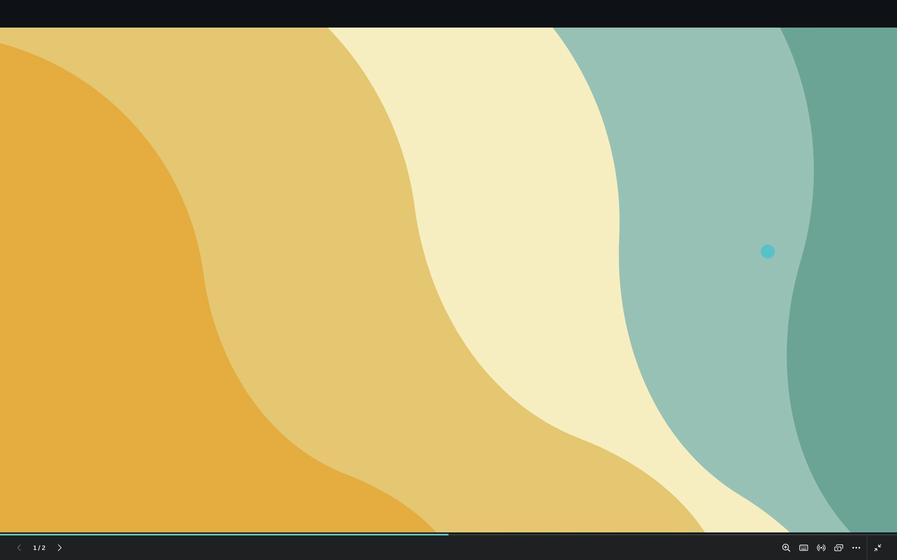Task type: describe. For each thing, give the bounding box(es) containing it.
design
[[8, 43, 23, 49]]

speech
[[120, 311, 139, 319]]

puppetry
[[41, 358, 64, 365]]

social
[[160, 358, 175, 365]]

Page title text field
[[238, 385, 281, 394]]

text button
[[0, 88, 32, 120]]

studio
[[121, 420, 138, 428]]

discover
[[60, 60, 87, 69]]

text for text to speech
[[121, 304, 131, 311]]

logo
[[85, 521, 97, 528]]

profilephoto
[[154, 195, 186, 202]]

transcribe
[[116, 521, 143, 528]]

brand
[[9, 138, 22, 144]]

enhancer
[[41, 420, 65, 428]]

videos
[[162, 148, 180, 156]]

life
[[125, 148, 134, 156]]

d
[[157, 529, 161, 536]]

pixel
[[47, 412, 59, 420]]

colorize
[[81, 358, 101, 365]]

deepreel ai videos
[[156, 141, 180, 156]]

dream
[[83, 412, 99, 420]]

sketch
[[117, 141, 134, 148]]

maker
[[83, 529, 99, 536]]

ai for ai image gen
[[119, 358, 124, 365]]

secretink
[[79, 304, 103, 311]]

/
[[38, 544, 41, 552]]

social bellow
[[159, 358, 176, 373]]

1 / 2 button
[[30, 541, 49, 555]]

hide image
[[189, 272, 194, 314]]

design button
[[0, 25, 32, 57]]

side panel tab list
[[0, 25, 32, 277]]

product studio
[[119, 412, 140, 428]]

audio
[[122, 529, 137, 536]]

page
[[214, 385, 228, 393]]

show pages image
[[522, 537, 564, 544]]

elements button
[[0, 57, 32, 88]]

page 2 -
[[214, 385, 238, 393]]

elements
[[6, 74, 26, 81]]

logo maker
[[83, 521, 99, 536]]



Task type: locate. For each thing, give the bounding box(es) containing it.
gen
[[124, 366, 134, 373]]

sketch to life
[[117, 141, 142, 156]]

Design title text field
[[539, 4, 726, 21]]

1 vertical spatial ai
[[156, 148, 161, 156]]

dall·e
[[82, 94, 100, 102]]

pixel enhancer
[[41, 412, 65, 428]]

0 vertical spatial 2
[[229, 385, 233, 393]]

backgroun
[[154, 521, 181, 528]]

to
[[136, 141, 142, 148]]

0 vertical spatial text
[[11, 106, 20, 112]]

ai down deepreel at the left
[[156, 148, 161, 156]]

voice
[[87, 141, 101, 148]]

backgroun d eraser
[[154, 521, 181, 536]]

1
[[33, 544, 37, 552]]

2 left -
[[229, 385, 233, 393]]

0 horizontal spatial text
[[11, 106, 20, 112]]

0 horizontal spatial image
[[45, 304, 60, 311]]

ai image gen
[[119, 358, 140, 373]]

0 vertical spatial ai
[[81, 141, 86, 148]]

image up gen at the left bottom of page
[[125, 358, 140, 365]]

to
[[133, 304, 138, 311]]

text inside button
[[11, 106, 20, 112]]

1 / 2
[[33, 544, 45, 552]]

image dreamer
[[42, 304, 64, 319]]

1 horizontal spatial ai
[[119, 358, 124, 365]]

image inside image dreamer
[[45, 304, 60, 311]]

ai
[[81, 141, 86, 148], [156, 148, 161, 156], [119, 358, 124, 365]]

2 vertical spatial ai
[[119, 358, 124, 365]]

ai left voice on the top of the page
[[81, 141, 86, 148]]

ai inside deepreel ai videos
[[156, 148, 161, 156]]

dreamer
[[42, 311, 64, 319]]

multilingual
[[154, 304, 184, 311]]

-
[[234, 385, 237, 393]]

text for text
[[11, 106, 20, 112]]

ai for ai voice
[[81, 141, 86, 148]]

illustroke
[[41, 141, 64, 148]]

text
[[11, 106, 20, 112], [121, 304, 131, 311]]

sonicsocial
[[154, 412, 183, 420]]

image inside ai image gen
[[125, 358, 140, 365]]

2
[[229, 385, 233, 393], [42, 544, 45, 552]]

2 right /
[[42, 544, 45, 552]]

discover button
[[39, 49, 109, 73]]

0 horizontal spatial ai
[[81, 141, 86, 148]]

text up 'speech'
[[121, 304, 131, 311]]

ai voice
[[81, 141, 101, 148]]

transcribe audio
[[116, 521, 143, 536]]

1 vertical spatial text
[[121, 304, 131, 311]]

1 vertical spatial image
[[125, 358, 140, 365]]

dream face
[[83, 412, 99, 428]]

face
[[85, 420, 97, 428]]

1 vertical spatial 2
[[42, 544, 45, 552]]

1 horizontal spatial text
[[121, 304, 131, 311]]

soundraw
[[40, 94, 65, 102]]

product
[[119, 412, 140, 420]]

image
[[45, 304, 60, 311], [125, 358, 140, 365]]

text to speech
[[120, 304, 139, 319]]

ai right colorize
[[119, 358, 124, 365]]

text inside text to speech
[[121, 304, 131, 311]]

main menu bar
[[0, 0, 897, 25]]

bellow
[[159, 366, 176, 373]]

0 horizontal spatial 2
[[42, 544, 45, 552]]

text up brand button
[[11, 106, 20, 112]]

eraser
[[162, 529, 178, 536]]

2 inside button
[[42, 544, 45, 552]]

1 horizontal spatial 2
[[229, 385, 233, 393]]

ai inside ai image gen
[[119, 358, 124, 365]]

deepreel
[[156, 141, 180, 148]]

2 horizontal spatial ai
[[156, 148, 161, 156]]

0 vertical spatial image
[[45, 304, 60, 311]]

1 horizontal spatial image
[[125, 358, 140, 365]]

image up dreamer
[[45, 304, 60, 311]]

brand button
[[0, 120, 32, 151]]



Task type: vqa. For each thing, say whether or not it's contained in the screenshot.
Hide IMAGE at the left of page
yes



